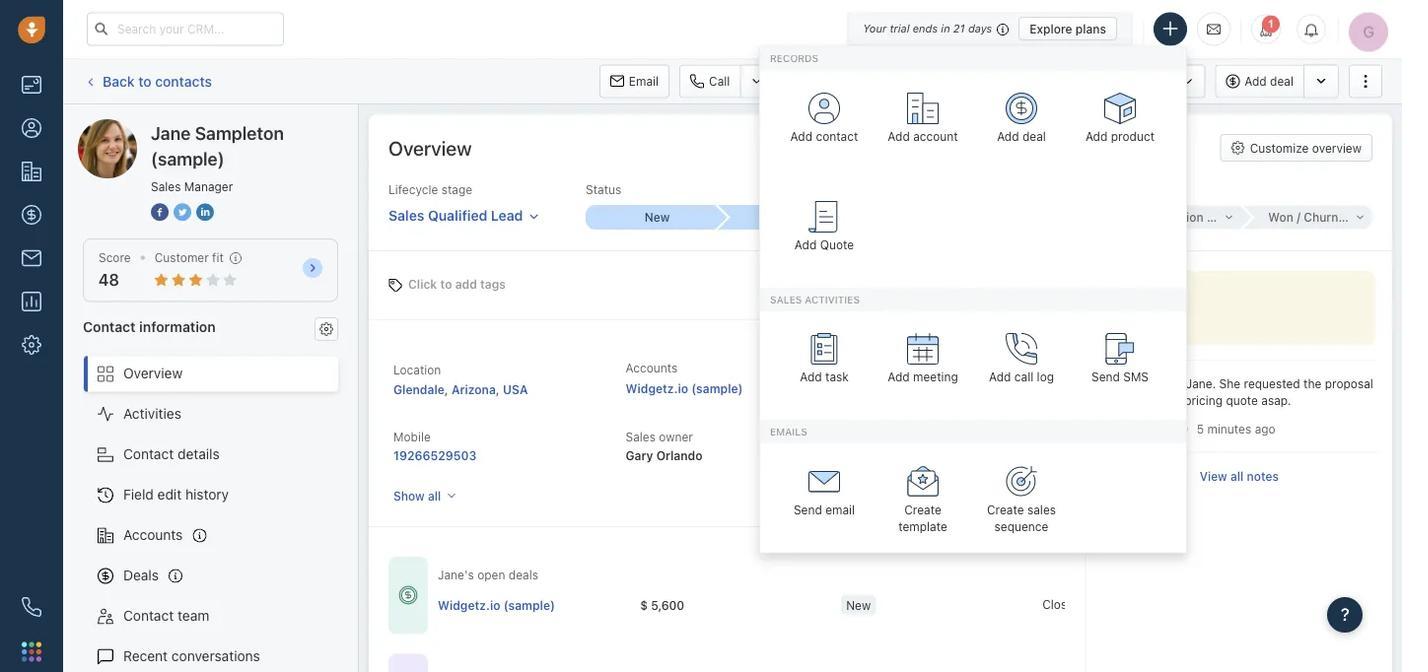Task type: vqa. For each thing, say whether or not it's contained in the screenshot.
Add product link's Add
yes



Task type: locate. For each thing, give the bounding box(es) containing it.
sales activities down add quote in the right top of the page
[[770, 294, 860, 305]]

1 horizontal spatial widgetz.io (sample) link
[[626, 382, 743, 396]]

1 vertical spatial to
[[440, 278, 452, 291]]

closes in 3 days
[[1043, 597, 1133, 611]]

(sample) down 'deals'
[[504, 598, 555, 612]]

1 vertical spatial in
[[1083, 597, 1093, 611]]

deal
[[1270, 74, 1294, 88], [1023, 130, 1046, 143]]

your
[[863, 22, 887, 35]]

arizona,
[[452, 383, 500, 396]]

gary down accounts widgetz.io (sample)
[[626, 449, 653, 463]]

accounts widgetz.io (sample)
[[626, 361, 743, 396]]

jane sampleton (sample) up the manager
[[151, 122, 284, 169]]

sampleton up the manager
[[195, 122, 284, 143]]

widgetz.io up owner
[[626, 382, 688, 396]]

0 horizontal spatial emails
[[770, 426, 807, 437]]

widgetz.io (sample) link
[[626, 382, 743, 396], [438, 596, 555, 613]]

add left log
[[989, 371, 1011, 384]]

1 horizontal spatial all
[[1231, 469, 1244, 483]]

meeting
[[913, 371, 958, 384]]

sms down records
[[813, 74, 838, 88]]

notes
[[1247, 469, 1279, 483]]

send for send sms
[[1092, 371, 1120, 384]]

add left contact
[[790, 130, 813, 143]]

lost
[[1214, 211, 1238, 224]]

add task link
[[780, 322, 869, 405]]

1 vertical spatial send
[[794, 503, 822, 517]]

1 vertical spatial add deal
[[997, 130, 1046, 143]]

/ left lost
[[1207, 211, 1211, 224]]

/
[[1207, 211, 1211, 224], [1297, 211, 1301, 224]]

1 vertical spatial widgetz.io
[[438, 598, 500, 612]]

to right back
[[138, 73, 151, 89]]

add deal link
[[977, 81, 1066, 164]]

0 vertical spatial deal
[[1270, 74, 1294, 88]]

1 horizontal spatial jane
[[151, 122, 191, 143]]

ago
[[1255, 422, 1276, 436]]

0 vertical spatial gary
[[1101, 421, 1127, 435]]

1 horizontal spatial new
[[846, 598, 871, 612]]

1 create from the left
[[905, 503, 942, 517]]

sales left owner
[[626, 430, 656, 444]]

1 vertical spatial gary
[[626, 449, 653, 463]]

send inside send sms link
[[1092, 371, 1120, 384]]

deal down 1 link
[[1270, 74, 1294, 88]]

(sample)
[[223, 119, 279, 135], [151, 148, 225, 169], [691, 382, 743, 396], [504, 598, 555, 612]]

accounts inside accounts widgetz.io (sample)
[[626, 361, 678, 375]]

contact information
[[83, 318, 216, 335]]

1 vertical spatial widgetz.io (sample) link
[[438, 596, 555, 613]]

add product
[[1086, 130, 1155, 143]]

0 horizontal spatial activities
[[805, 294, 860, 305]]

deal inside button
[[1270, 74, 1294, 88]]

0 horizontal spatial add deal
[[997, 130, 1046, 143]]

lifecycle
[[389, 183, 438, 197]]

send email image
[[1207, 21, 1221, 37]]

0 vertical spatial activities
[[1126, 74, 1176, 88]]

widgetz.io
[[626, 382, 688, 396], [438, 598, 500, 612]]

1 vertical spatial orlando
[[656, 449, 703, 463]]

1 vertical spatial sms
[[1123, 371, 1149, 384]]

asap.
[[1262, 394, 1291, 408]]

deal down meeting
[[1023, 130, 1046, 143]]

all for view
[[1231, 469, 1244, 483]]

0 vertical spatial send
[[1092, 371, 1120, 384]]

0 vertical spatial sales activities
[[1092, 74, 1176, 88]]

(sample) up sales manager
[[151, 148, 225, 169]]

sms inside button
[[813, 74, 838, 88]]

janesampleton@gmail.com
[[858, 382, 1014, 396]]

task
[[921, 74, 947, 88]]

1 vertical spatial accounts
[[123, 527, 183, 543]]

call right a
[[1137, 377, 1156, 391]]

0 horizontal spatial all
[[428, 489, 441, 503]]

0 vertical spatial emails
[[858, 361, 894, 375]]

1 vertical spatial new
[[846, 598, 871, 612]]

sms button
[[783, 65, 848, 98]]

send left email
[[794, 503, 822, 517]]

accounts for accounts widgetz.io (sample)
[[626, 361, 678, 375]]

1 horizontal spatial accounts
[[626, 361, 678, 375]]

1 horizontal spatial sms
[[1123, 371, 1149, 384]]

1 vertical spatial all
[[428, 489, 441, 503]]

0 horizontal spatial send
[[794, 503, 822, 517]]

deals
[[509, 569, 538, 582]]

facebook circled image
[[151, 201, 169, 222]]

1
[[1268, 18, 1274, 30]]

widgetz.io (sample) link up owner
[[626, 382, 743, 396]]

1 vertical spatial activities
[[805, 294, 860, 305]]

all right view
[[1231, 469, 1244, 483]]

widgetz.io (sample) link down open
[[438, 596, 555, 613]]

contact down activities
[[123, 446, 174, 463]]

0 vertical spatial new
[[645, 211, 670, 224]]

0 vertical spatial to
[[138, 73, 151, 89]]

add down meeting button
[[997, 130, 1019, 143]]

row
[[438, 585, 1244, 626]]

create sales sequence link
[[977, 454, 1066, 538]]

1 horizontal spatial /
[[1297, 211, 1301, 224]]

0 vertical spatial contact
[[83, 318, 136, 335]]

won / churned
[[1268, 211, 1353, 224]]

explore
[[1030, 22, 1073, 36]]

sales down lifecycle
[[389, 207, 424, 224]]

0 horizontal spatial sales activities
[[770, 294, 860, 305]]

sales qualified lead link
[[389, 198, 540, 226]]

jane down "contacts"
[[151, 122, 191, 143]]

all right show
[[428, 489, 441, 503]]

2 create from the left
[[987, 503, 1024, 517]]

0 horizontal spatial widgetz.io (sample) link
[[438, 596, 555, 613]]

container_wx8msf4aqz5i3rn1 image
[[398, 586, 418, 606]]

show all
[[393, 489, 441, 503]]

widgetz.io inside accounts widgetz.io (sample)
[[626, 382, 688, 396]]

days inside row
[[1107, 597, 1133, 611]]

orlando down owner
[[656, 449, 703, 463]]

days right 3
[[1107, 597, 1133, 611]]

1 horizontal spatial deal
[[1270, 74, 1294, 88]]

days right 21
[[968, 22, 992, 35]]

0 horizontal spatial call
[[1015, 371, 1034, 384]]

add left 'product'
[[1086, 130, 1108, 143]]

2 vertical spatial contact
[[123, 608, 174, 624]]

in left 3
[[1083, 597, 1093, 611]]

add inside button
[[1245, 74, 1267, 88]]

0 horizontal spatial sms
[[813, 74, 838, 88]]

overview up 'lifecycle stage'
[[389, 136, 472, 159]]

(sample) inside row
[[504, 598, 555, 612]]

add deal down meeting
[[997, 130, 1046, 143]]

/ right won
[[1297, 211, 1301, 224]]

account
[[913, 130, 958, 143]]

sales activities up 'product'
[[1092, 74, 1176, 88]]

0 horizontal spatial /
[[1207, 211, 1211, 224]]

add contact link
[[780, 81, 869, 164]]

0 vertical spatial all
[[1231, 469, 1244, 483]]

0 horizontal spatial accounts
[[123, 527, 183, 543]]

create sales sequence
[[987, 503, 1056, 534]]

1 horizontal spatial add deal
[[1245, 74, 1294, 88]]

emails down add task
[[770, 426, 807, 437]]

new link
[[586, 205, 717, 230]]

negotiation / lost button
[[1110, 206, 1242, 229]]

0 horizontal spatial create
[[905, 503, 942, 517]]

0 vertical spatial sms
[[813, 74, 838, 88]]

contact down 48 button
[[83, 318, 136, 335]]

add down 1 link
[[1245, 74, 1267, 88]]

3
[[1097, 597, 1104, 611]]

create inside create sales sequence
[[987, 503, 1024, 517]]

accounts
[[626, 361, 678, 375], [123, 527, 183, 543]]

emails right task
[[858, 361, 894, 375]]

orlando inside sales owner gary orlando
[[656, 449, 703, 463]]

1 vertical spatial emails
[[770, 426, 807, 437]]

add quote
[[795, 238, 854, 252]]

sms inside menu
[[1123, 371, 1149, 384]]

jane's open deals
[[438, 569, 538, 582]]

2 / from the left
[[1297, 211, 1301, 224]]

add for add task link
[[800, 371, 822, 384]]

send left a
[[1092, 371, 1120, 384]]

sms up the document
[[1123, 371, 1149, 384]]

0 horizontal spatial days
[[968, 22, 992, 35]]

contact for contact team
[[123, 608, 174, 624]]

won / churned link
[[1242, 206, 1373, 229]]

gary down the document
[[1101, 421, 1127, 435]]

1 vertical spatial overview
[[123, 365, 183, 382]]

0 horizontal spatial in
[[941, 22, 950, 35]]

twitter circled image
[[174, 201, 191, 222]]

menu
[[759, 46, 1187, 554]]

0 vertical spatial add deal
[[1245, 74, 1294, 88]]

deal for add deal button at the right
[[1270, 74, 1294, 88]]

add left quote
[[795, 238, 817, 252]]

back to contacts
[[103, 73, 212, 89]]

your trial ends in 21 days
[[863, 22, 992, 35]]

call
[[709, 74, 730, 88]]

0 horizontal spatial gary
[[626, 449, 653, 463]]

sales activities
[[1092, 74, 1176, 88], [770, 294, 860, 305]]

sales down plans
[[1092, 74, 1122, 88]]

add deal inside button
[[1245, 74, 1294, 88]]

overview up activities
[[123, 365, 183, 382]]

0 vertical spatial widgetz.io
[[626, 382, 688, 396]]

1 vertical spatial deal
[[1023, 130, 1046, 143]]

1 vertical spatial contact
[[123, 446, 174, 463]]

add left task
[[800, 371, 822, 384]]

deal for add deal link
[[1023, 130, 1046, 143]]

contacted link
[[717, 205, 848, 230]]

deal inside menu
[[1023, 130, 1046, 143]]

records
[[770, 53, 819, 64]]

jane down back
[[117, 119, 148, 135]]

sales inside sales owner gary orlando
[[626, 430, 656, 444]]

0 vertical spatial orlando
[[1131, 421, 1175, 435]]

emails inside emails janesampleton@gmail.com
[[858, 361, 894, 375]]

0 vertical spatial accounts
[[626, 361, 678, 375]]

activities down quote
[[805, 294, 860, 305]]

(sample) up the manager
[[223, 119, 279, 135]]

add deal for add deal button at the right
[[1245, 74, 1294, 88]]

add left meeting
[[888, 371, 910, 384]]

gary
[[1101, 421, 1127, 435], [626, 449, 653, 463]]

customize overview
[[1250, 141, 1362, 155]]

add deal down 1 link
[[1245, 74, 1294, 88]]

contact
[[816, 130, 858, 143]]

1 horizontal spatial call
[[1137, 377, 1156, 391]]

contact
[[83, 318, 136, 335], [123, 446, 174, 463], [123, 608, 174, 624]]

1 horizontal spatial emails
[[858, 361, 894, 375]]

in left 21
[[941, 22, 950, 35]]

create inside create template
[[905, 503, 942, 517]]

accounts up the deals
[[123, 527, 183, 543]]

task button
[[892, 65, 957, 98]]

show
[[393, 489, 425, 503]]

add account link
[[879, 81, 967, 164]]

widgetz.io down jane's
[[438, 598, 500, 612]]

create template link
[[879, 454, 967, 538]]

mobile
[[393, 430, 431, 444]]

pricing
[[1185, 394, 1223, 408]]

add for the add contact link
[[790, 130, 813, 143]]

(sample) up owner
[[691, 382, 743, 396]]

history
[[185, 487, 229, 503]]

activities up 'product'
[[1126, 74, 1176, 88]]

accounts up owner
[[626, 361, 678, 375]]

orlando down and
[[1131, 421, 1175, 435]]

add quote link
[[780, 189, 869, 273]]

new
[[645, 211, 670, 224], [846, 598, 871, 612]]

gary orlando
[[1101, 421, 1175, 435]]

1 horizontal spatial activities
[[1126, 74, 1176, 88]]

1 horizontal spatial to
[[440, 278, 452, 291]]

proposal
[[1325, 377, 1374, 391]]

1 / from the left
[[1207, 211, 1211, 224]]

5
[[1197, 422, 1204, 436]]

churned
[[1304, 211, 1353, 224]]

create up the template
[[905, 503, 942, 517]]

0 vertical spatial overview
[[389, 136, 472, 159]]

field
[[123, 487, 154, 503]]

sales qualified lead
[[389, 207, 523, 224]]

overview
[[1312, 141, 1362, 155]]

0 horizontal spatial to
[[138, 73, 151, 89]]

1 horizontal spatial create
[[987, 503, 1024, 517]]

mobile 19266529503
[[393, 430, 477, 463]]

Search your CRM... text field
[[87, 12, 284, 46]]

5 minutes ago
[[1197, 422, 1276, 436]]

lead
[[491, 207, 523, 224]]

requested
[[1244, 377, 1300, 391]]

1 horizontal spatial send
[[1092, 371, 1120, 384]]

recent
[[123, 648, 168, 665]]

to left add
[[440, 278, 452, 291]]

orlando
[[1131, 421, 1175, 435], [656, 449, 703, 463]]

1 horizontal spatial days
[[1107, 597, 1133, 611]]

send inside send email link
[[794, 503, 822, 517]]

1 vertical spatial days
[[1107, 597, 1133, 611]]

create up "sequence"
[[987, 503, 1024, 517]]

widgetz.io (sample)
[[438, 598, 555, 612]]

contacts
[[155, 73, 212, 89]]

0 horizontal spatial new
[[645, 211, 670, 224]]

add for add call log link
[[989, 371, 1011, 384]]

score
[[99, 251, 131, 265]]

0 horizontal spatial deal
[[1023, 130, 1046, 143]]

1 horizontal spatial widgetz.io
[[626, 382, 688, 396]]

contact for contact details
[[123, 446, 174, 463]]

0 horizontal spatial jane
[[117, 119, 148, 135]]

contact up recent
[[123, 608, 174, 624]]

call left log
[[1015, 371, 1034, 384]]

overview
[[389, 136, 472, 159], [123, 365, 183, 382]]

send
[[1092, 371, 1120, 384], [794, 503, 822, 517]]

add left account at the right top of page
[[888, 130, 910, 143]]

phone image
[[22, 598, 41, 617]]

0 horizontal spatial orlando
[[656, 449, 703, 463]]

plans
[[1076, 22, 1106, 36]]



Task type: describe. For each thing, give the bounding box(es) containing it.
created
[[858, 430, 902, 444]]

meeting button
[[967, 65, 1053, 98]]

task
[[825, 371, 849, 384]]

explore plans
[[1030, 22, 1106, 36]]

add call log
[[989, 371, 1054, 384]]

janesampleton@gmail.com link
[[858, 379, 1014, 399]]

all for show
[[428, 489, 441, 503]]

template
[[899, 520, 948, 534]]

add for add product link
[[1086, 130, 1108, 143]]

1 link
[[1251, 14, 1281, 44]]

send sms link
[[1076, 322, 1165, 405]]

location glendale, arizona, usa
[[393, 363, 528, 396]]

0 horizontal spatial overview
[[123, 365, 183, 382]]

$
[[640, 598, 648, 612]]

add task
[[800, 371, 849, 384]]

sales owner gary orlando
[[626, 430, 703, 463]]

at
[[906, 430, 917, 444]]

details
[[178, 446, 220, 463]]

click
[[408, 278, 437, 291]]

send email
[[794, 503, 855, 517]]

and
[[1161, 394, 1181, 408]]

to for back
[[138, 73, 151, 89]]

back
[[103, 73, 135, 89]]

a
[[1127, 377, 1134, 391]]

trial
[[890, 22, 910, 35]]

0 vertical spatial days
[[968, 22, 992, 35]]

1 horizontal spatial in
[[1083, 597, 1093, 611]]

send for send email
[[794, 503, 822, 517]]

fit
[[212, 251, 224, 265]]

accounts for accounts
[[123, 527, 183, 543]]

add for add deal link
[[997, 130, 1019, 143]]

lifecycle stage
[[389, 183, 472, 197]]

phone element
[[12, 588, 51, 627]]

add meeting link
[[879, 322, 967, 405]]

view all notes
[[1200, 469, 1279, 483]]

jane's
[[438, 569, 474, 582]]

customer
[[155, 251, 209, 265]]

emails for emails janesampleton@gmail.com
[[858, 361, 894, 375]]

she
[[1219, 377, 1241, 391]]

score 48
[[99, 251, 131, 290]]

sampleton down "contacts"
[[151, 119, 220, 135]]

48 button
[[99, 271, 119, 290]]

sales manager
[[151, 179, 233, 193]]

1 vertical spatial sales activities
[[770, 294, 860, 305]]

/ for won
[[1297, 211, 1301, 224]]

conversations
[[171, 648, 260, 665]]

to for click
[[440, 278, 452, 291]]

add for add meeting link
[[888, 371, 910, 384]]

negotiation / lost link
[[1110, 206, 1242, 229]]

add for add deal button at the right
[[1245, 74, 1267, 88]]

negotiation / lost
[[1137, 211, 1238, 224]]

call link
[[679, 65, 740, 98]]

gary inside sales owner gary orlando
[[626, 449, 653, 463]]

glendale,
[[393, 383, 448, 396]]

customize overview button
[[1221, 134, 1373, 162]]

document
[[1101, 394, 1157, 408]]

email
[[629, 74, 659, 88]]

1 horizontal spatial sales activities
[[1092, 74, 1176, 88]]

add contact
[[790, 130, 858, 143]]

information
[[139, 318, 216, 335]]

jane sampleton (sample) down "contacts"
[[117, 119, 279, 135]]

menu containing add contact
[[759, 46, 1187, 554]]

product
[[1111, 130, 1155, 143]]

won
[[1268, 211, 1294, 224]]

open
[[477, 569, 505, 582]]

back to contacts link
[[83, 66, 213, 97]]

sales up facebook circled 'icon'
[[151, 179, 181, 193]]

customer fit
[[155, 251, 224, 265]]

sequence
[[995, 520, 1049, 534]]

/ for negotiation
[[1207, 211, 1211, 224]]

stage
[[441, 183, 472, 197]]

recent conversations
[[123, 648, 260, 665]]

sales
[[1028, 503, 1056, 517]]

5,600
[[651, 598, 685, 612]]

linkedin circled image
[[196, 201, 214, 222]]

emails for emails
[[770, 426, 807, 437]]

with
[[1159, 377, 1183, 391]]

qualified
[[428, 207, 488, 224]]

1 horizontal spatial overview
[[389, 136, 472, 159]]

add meeting
[[888, 371, 958, 384]]

call inside had a call with jane. she requested the proposal document and pricing quote asap.
[[1137, 377, 1156, 391]]

quote
[[1226, 394, 1258, 408]]

0 vertical spatial widgetz.io (sample) link
[[626, 382, 743, 396]]

field edit history
[[123, 487, 229, 503]]

freshworks switcher image
[[22, 642, 41, 662]]

customize
[[1250, 141, 1309, 155]]

deals
[[123, 568, 159, 584]]

create for create sales sequence
[[987, 503, 1024, 517]]

jane.
[[1186, 377, 1216, 391]]

contact for contact information
[[83, 318, 136, 335]]

glendale, arizona, usa link
[[393, 383, 528, 396]]

sales down add quote in the right top of the page
[[770, 294, 802, 305]]

0 vertical spatial in
[[941, 22, 950, 35]]

mng settings image
[[320, 322, 333, 336]]

21
[[953, 22, 965, 35]]

1 horizontal spatial orlando
[[1131, 421, 1175, 435]]

edit
[[157, 487, 182, 503]]

view all notes link
[[1200, 468, 1279, 485]]

owner
[[659, 430, 693, 444]]

add for the add account link
[[888, 130, 910, 143]]

email button
[[599, 65, 670, 98]]

add
[[455, 278, 477, 291]]

row containing closes in 3 days
[[438, 585, 1244, 626]]

create for create template
[[905, 503, 942, 517]]

location
[[393, 363, 441, 377]]

0 horizontal spatial widgetz.io
[[438, 598, 500, 612]]

1 horizontal spatial gary
[[1101, 421, 1127, 435]]

explore plans link
[[1019, 17, 1117, 40]]

won / churned button
[[1242, 206, 1373, 229]]

activities
[[123, 406, 181, 422]]

(sample) inside accounts widgetz.io (sample)
[[691, 382, 743, 396]]

add deal for add deal link
[[997, 130, 1046, 143]]



